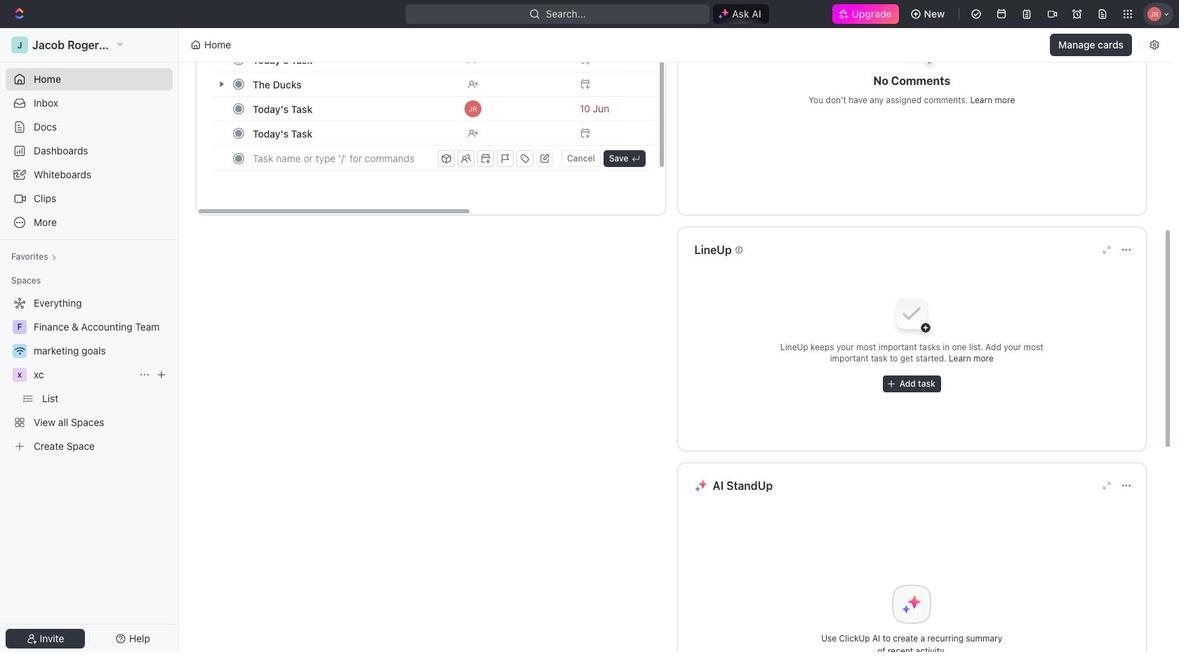 Task type: describe. For each thing, give the bounding box(es) containing it.
sidebar navigation
[[0, 28, 182, 652]]

xc, , element
[[13, 368, 27, 382]]

wifi image
[[14, 347, 25, 355]]



Task type: vqa. For each thing, say whether or not it's contained in the screenshot.
xc, , element
yes



Task type: locate. For each thing, give the bounding box(es) containing it.
jacob rogers's workspace, , element
[[11, 36, 28, 53]]

Task name or type '/' for commands text field
[[253, 147, 435, 169]]

tree
[[6, 292, 173, 458]]

finance & accounting team, , element
[[13, 320, 27, 334]]

tree inside sidebar navigation
[[6, 292, 173, 458]]



